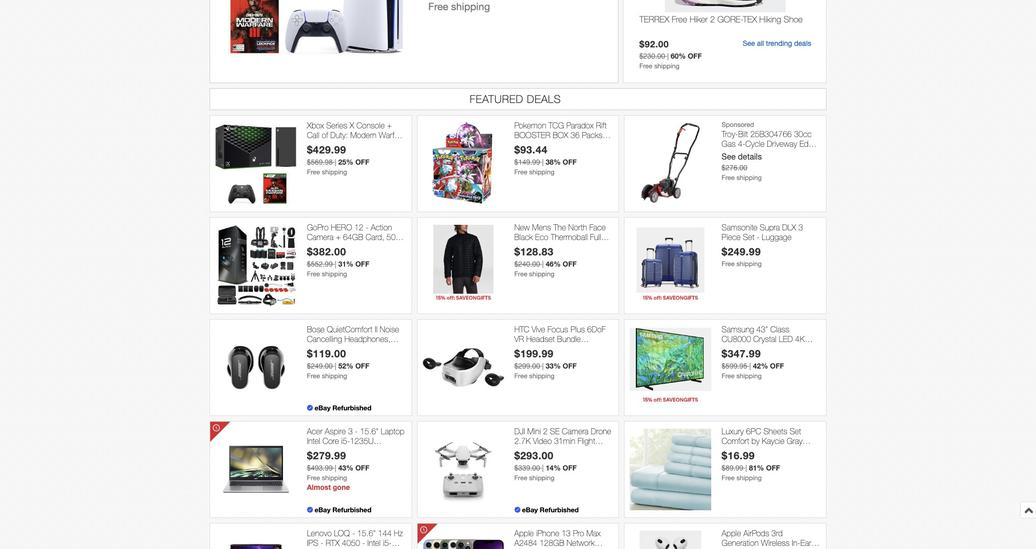 Task type: describe. For each thing, give the bounding box(es) containing it.
acer
[[307, 427, 323, 436]]

shipping inside see details $276.00 free shipping
[[737, 174, 762, 182]]

modern
[[350, 131, 377, 140]]

face
[[590, 223, 606, 232]]

certified
[[307, 344, 335, 354]]

eco
[[535, 233, 549, 242]]

terrex free hiker 2 gore-tex hiking shoe
[[640, 14, 803, 24]]

lenovo
[[307, 529, 332, 538]]

$279.99
[[307, 450, 346, 462]]

intel inside the lenovo loq - 15.6" 144 hz ips - rtx 4050 - intel i5- 13420h - 8gb ram
[[368, 539, 381, 548]]

hiker
[[690, 14, 708, 24]]

pro
[[573, 529, 584, 538]]

puffer
[[570, 242, 589, 252]]

shipping for $429.99
[[322, 168, 347, 176]]

refurbished up the aspire
[[333, 404, 372, 412]]

piece inside gopro hero 12 - action camera + 64gb card, 50 piece accessory kit, 2 batteries
[[307, 242, 326, 252]]

30cc
[[795, 129, 812, 139]]

ebay refurbished for $293.00
[[522, 506, 579, 514]]

max
[[587, 529, 601, 538]]

25%
[[338, 158, 354, 166]]

shipping for $119.00
[[322, 373, 347, 380]]

camera inside the 'dji mini 2 se camera drone 2.7k video 31min flight (refurbished)'
[[562, 427, 589, 436]]

off for $293.00
[[563, 464, 577, 473]]

shipping for $347.99
[[737, 373, 762, 380]]

iphone
[[536, 529, 560, 538]]

x
[[350, 121, 354, 130]]

+ inside xbox series x console + call of duty: modern warfare iii cross-gen bundle
[[387, 121, 392, 130]]

ii
[[375, 325, 378, 334]]

headphones,
[[345, 335, 391, 344]]

core
[[323, 437, 339, 446]]

bose quietcomfort ii noise cancelling headphones, certified refurbished link
[[307, 325, 406, 354]]

8gb inside acer aspire 3 - 15.6" laptop intel core i5-1235u 1.30ghz 8gb ram 256gb ssd w11h
[[340, 446, 356, 456]]

see for details
[[722, 152, 736, 161]]

drone
[[591, 427, 612, 436]]

samsonite
[[722, 223, 758, 232]]

aspire
[[325, 427, 346, 436]]

xbox series x console + call of duty: modern warfare iii cross-gen bundle link
[[307, 121, 406, 150]]

- inside acer aspire 3 - 15.6" laptop intel core i5-1235u 1.30ghz 8gb ram 256gb ssd w11h
[[355, 427, 358, 436]]

$382.00
[[307, 245, 346, 258]]

bose quietcomfort ii noise cancelling headphones, certified refurbished
[[307, 325, 399, 354]]

ear
[[801, 539, 812, 548]]

off for $199.99
[[563, 362, 577, 370]]

black
[[515, 233, 533, 242]]

- right 4050
[[362, 539, 365, 548]]

almost
[[307, 483, 331, 492]]

free inside $279.99 $493.99 | 43% off free shipping almost gone
[[307, 475, 320, 482]]

ssd
[[307, 456, 323, 465]]

laptop
[[381, 427, 405, 436]]

0 vertical spatial 2
[[711, 14, 715, 24]]

mini
[[528, 427, 541, 436]]

shipping inside samsonite supra dlx 3 piece set - luggage $249.99 free shipping
[[737, 260, 762, 268]]

- down wireless
[[779, 549, 782, 549]]

acer aspire 3 - 15.6" laptop intel core i5-1235u 1.30ghz 8gb ram 256gb ssd w11h
[[307, 427, 405, 465]]

2 inside the 'dji mini 2 se camera drone 2.7k video 31min flight (refurbished)'
[[543, 427, 548, 436]]

$93.44 $149.99 | 38% off free shipping
[[515, 143, 577, 176]]

2.7k
[[515, 437, 531, 446]]

cu8000
[[722, 335, 751, 344]]

36
[[571, 131, 580, 140]]

batteries
[[307, 252, 337, 261]]

terrex
[[640, 14, 670, 24]]

bose
[[307, 325, 325, 334]]

trending
[[766, 39, 793, 47]]

4k
[[796, 335, 805, 344]]

gen
[[337, 140, 351, 150]]

13
[[562, 529, 571, 538]]

| for $429.99
[[335, 158, 337, 166]]

free inside $293.00 $339.00 | 14% off free shipping
[[515, 475, 528, 482]]

box
[[553, 131, 569, 140]]

| for $119.00
[[335, 362, 337, 370]]

3 inside samsonite supra dlx 3 piece set - luggage $249.99 free shipping
[[799, 223, 803, 232]]

38%
[[546, 158, 561, 166]]

| for $382.00
[[335, 260, 337, 268]]

supra
[[760, 223, 780, 232]]

43"
[[757, 325, 768, 334]]

free inside see details $276.00 free shipping
[[722, 174, 735, 182]]

144
[[378, 529, 392, 538]]

troy-
[[722, 129, 739, 139]]

13420h
[[307, 549, 335, 549]]

- inside samsonite supra dlx 3 piece set - luggage $249.99 free shipping
[[757, 233, 760, 242]]

free inside '$230.00 | 60% off free shipping'
[[640, 62, 653, 70]]

ram
[[358, 446, 375, 456]]

33%
[[546, 362, 561, 370]]

3rd
[[772, 529, 783, 538]]

| for $128.83
[[542, 260, 544, 268]]

focus
[[548, 325, 569, 334]]

acer aspire 3 - 15.6" laptop intel core i5-1235u 1.30ghz 8gb ram 256gb ssd w11h link
[[307, 427, 406, 465]]

north
[[569, 223, 587, 232]]

coat
[[552, 242, 568, 252]]

luxury
[[722, 427, 744, 436]]

$279.99 $493.99 | 43% off free shipping almost gone
[[307, 450, 370, 492]]

set inside luxury 6pc sheets set comfort by kaycie gray hotel collection
[[790, 427, 802, 436]]

noise
[[380, 325, 399, 334]]

off for $16.99
[[767, 464, 781, 473]]

the
[[554, 223, 566, 232]]

128gb
[[540, 539, 565, 548]]

- down "rtx"
[[338, 549, 340, 549]]

led
[[779, 335, 793, 344]]

$92.00
[[640, 39, 669, 49]]

$429.99
[[307, 143, 346, 156]]

apple for apple airpods 3rd generation wireless in-ear headset - white - excellent
[[722, 529, 742, 538]]

samsonite supra dlx 3 piece set - luggage $249.99 free shipping
[[722, 223, 803, 268]]

- up 13420h
[[321, 539, 324, 548]]

luxury 6pc sheets set comfort by kaycie gray hotel collection link
[[722, 427, 821, 456]]

video
[[533, 437, 552, 446]]

free inside $16.99 $89.99 | 81% off free shipping
[[722, 475, 735, 482]]

| for $347.99
[[750, 362, 751, 370]]

| inside '$230.00 | 60% off free shipping'
[[668, 52, 669, 60]]

ebay for $119.00
[[315, 404, 331, 412]]

- inside gopro hero 12 - action camera + 64gb card, 50 piece accessory kit, 2 batteries
[[366, 223, 369, 232]]

off for $279.99
[[356, 464, 370, 473]]

kaycie
[[762, 437, 785, 446]]

action
[[371, 223, 392, 232]]

off for $429.99
[[356, 158, 370, 166]]

new inside sponsored troy-bilt 25b304766 30cc gas 4-cycle driveway edger new
[[722, 149, 738, 158]]

refurbished down gone
[[333, 506, 372, 514]]

luggage
[[762, 233, 792, 242]]

| for $16.99
[[746, 464, 747, 473]]

all
[[757, 39, 764, 47]]

refurbished inside the 'bose quietcomfort ii noise cancelling headphones, certified refurbished'
[[337, 344, 378, 354]]

$119.00
[[307, 348, 346, 360]]

3 inside acer aspire 3 - 15.6" laptop intel core i5-1235u 1.30ghz 8gb ram 256gb ssd w11h
[[348, 427, 353, 436]]

edger
[[800, 139, 820, 148]]

| for $93.44
[[542, 158, 544, 166]]

ebay refurbished down gone
[[315, 506, 372, 514]]

ebay refurbished for $119.00
[[315, 404, 372, 412]]

headset inside 'htc vive focus plus 6dof vr headset bundle 99harh001-00'
[[527, 335, 555, 344]]

a2484
[[515, 539, 538, 548]]

hiking
[[760, 14, 782, 24]]

| for $293.00
[[542, 464, 544, 473]]



Task type: locate. For each thing, give the bounding box(es) containing it.
free inside $119.00 $249.00 | 52% off free shipping
[[307, 373, 320, 380]]

sponsored
[[722, 121, 754, 128]]

0 vertical spatial intel
[[307, 437, 320, 446]]

i5- inside acer aspire 3 - 15.6" laptop intel core i5-1235u 1.30ghz 8gb ram 256gb ssd w11h
[[341, 437, 350, 446]]

0 horizontal spatial apple
[[515, 529, 534, 538]]

off right 25%
[[356, 158, 370, 166]]

shipping for $93.44
[[529, 168, 555, 176]]

0 horizontal spatial bundle
[[353, 140, 377, 150]]

2 right kit,
[[380, 242, 384, 252]]

$119.00 $249.00 | 52% off free shipping
[[307, 348, 370, 380]]

i5- down the aspire
[[341, 437, 350, 446]]

see up $276.00
[[722, 152, 736, 161]]

| left 33%
[[542, 362, 544, 370]]

3 right the dlx
[[799, 223, 803, 232]]

shipping inside $279.99 $493.99 | 43% off free shipping almost gone
[[322, 475, 347, 482]]

free inside $93.44 $149.99 | 38% off free shipping
[[515, 168, 528, 176]]

1 vertical spatial 15.6"
[[357, 529, 376, 538]]

1 horizontal spatial camera
[[562, 427, 589, 436]]

0 vertical spatial piece
[[722, 233, 741, 242]]

off for $119.00
[[356, 362, 370, 370]]

ebay refurbished
[[315, 404, 372, 412], [315, 506, 372, 514], [522, 506, 579, 514]]

| inside $93.44 $149.99 | 38% off free shipping
[[542, 158, 544, 166]]

| for $279.99
[[335, 464, 337, 473]]

free inside $429.99 $569.98 | 25% off free shipping
[[307, 168, 320, 176]]

2 horizontal spatial new
[[722, 149, 738, 158]]

| left 25%
[[335, 158, 337, 166]]

pokemon tcg paradox rift booster box 36 packs sealed new
[[515, 121, 607, 150]]

i5- down 144
[[383, 539, 392, 548]]

off inside $16.99 $89.99 | 81% off free shipping
[[767, 464, 781, 473]]

| left 31%
[[335, 260, 337, 268]]

$16.99 $89.99 | 81% off free shipping
[[722, 450, 781, 482]]

new
[[540, 140, 556, 150], [722, 149, 738, 158], [515, 223, 530, 232]]

1 vertical spatial set
[[790, 427, 802, 436]]

| left 81%
[[746, 464, 747, 473]]

1 vertical spatial headset
[[722, 549, 751, 549]]

headset
[[527, 335, 555, 344], [722, 549, 751, 549]]

0 vertical spatial see
[[743, 39, 755, 47]]

2 vertical spatial 2
[[543, 427, 548, 436]]

off right 52%
[[356, 362, 370, 370]]

off for $347.99
[[770, 362, 785, 370]]

off right 33%
[[563, 362, 577, 370]]

mens
[[532, 223, 551, 232]]

81%
[[749, 464, 765, 473]]

off right 43%
[[356, 464, 370, 473]]

headset inside apple airpods 3rd generation wireless in-ear headset - white - excellent
[[722, 549, 751, 549]]

8gb up w11h
[[340, 446, 356, 456]]

deals
[[527, 93, 561, 105]]

ebay refurbished up iphone
[[522, 506, 579, 514]]

card,
[[366, 233, 384, 242]]

$249.00
[[307, 362, 333, 370]]

$230.00
[[640, 52, 666, 60]]

1 horizontal spatial intel
[[368, 539, 381, 548]]

0 vertical spatial i5-
[[341, 437, 350, 446]]

$429.99 $569.98 | 25% off free shipping
[[307, 143, 370, 176]]

+ down hero
[[336, 233, 341, 242]]

$299.00
[[515, 362, 540, 370]]

2 left the se
[[543, 427, 548, 436]]

| left 46%
[[542, 260, 544, 268]]

60%
[[671, 52, 686, 60]]

| left 43%
[[335, 464, 337, 473]]

good
[[566, 549, 585, 549]]

apple for apple iphone 13 pro max a2484 128gb network unlocked very good
[[515, 529, 534, 538]]

- up 1235u
[[355, 427, 358, 436]]

0 vertical spatial set
[[743, 233, 755, 242]]

0 horizontal spatial new
[[515, 223, 530, 232]]

shipping inside $93.44 $149.99 | 38% off free shipping
[[529, 168, 555, 176]]

shipping for $293.00
[[529, 475, 555, 482]]

gray
[[787, 437, 803, 446]]

see left all
[[743, 39, 755, 47]]

off right the 60%
[[688, 52, 702, 60]]

shipping for $16.99
[[737, 475, 762, 482]]

15.6" inside acer aspire 3 - 15.6" laptop intel core i5-1235u 1.30ghz 8gb ram 256gb ssd w11h
[[360, 427, 379, 436]]

| inside $199.99 $299.00 | 33% off free shipping
[[542, 362, 544, 370]]

0 horizontal spatial set
[[743, 233, 755, 242]]

ebay
[[315, 404, 331, 412], [315, 506, 331, 514], [522, 506, 538, 514]]

$339.00
[[515, 464, 540, 473]]

ebay refurbished up the aspire
[[315, 404, 372, 412]]

1 vertical spatial see
[[722, 152, 736, 161]]

off inside $199.99 $299.00 | 33% off free shipping
[[563, 362, 577, 370]]

shipping inside $429.99 $569.98 | 25% off free shipping
[[322, 168, 347, 176]]

i5- inside the lenovo loq - 15.6" 144 hz ips - rtx 4050 - intel i5- 13420h - 8gb ram
[[383, 539, 392, 548]]

white
[[758, 549, 777, 549]]

loq
[[334, 529, 350, 538]]

set down samsonite
[[743, 233, 755, 242]]

8gb inside the lenovo loq - 15.6" 144 hz ips - rtx 4050 - intel i5- 13420h - 8gb ram
[[343, 549, 358, 549]]

free inside $128.83 $240.00 | 46% off free shipping
[[515, 270, 528, 278]]

1 horizontal spatial set
[[790, 427, 802, 436]]

new up "black"
[[515, 223, 530, 232]]

1 horizontal spatial bundle
[[557, 335, 581, 344]]

very
[[549, 549, 563, 549]]

off right 42%
[[770, 362, 785, 370]]

256gb
[[377, 446, 402, 456]]

off for $382.00
[[356, 260, 370, 268]]

1 vertical spatial +
[[336, 233, 341, 242]]

15.6" inside the lenovo loq - 15.6" 144 hz ips - rtx 4050 - intel i5- 13420h - 8gb ram
[[357, 529, 376, 538]]

free shipping
[[429, 0, 490, 12]]

42%
[[753, 362, 769, 370]]

apple iphone 13 pro max a2484 128gb network unlocked very good link
[[515, 529, 614, 549]]

lenovo loq - 15.6" 144 hz ips - rtx 4050 - intel i5- 13420h - 8gb ram link
[[307, 529, 406, 549]]

00
[[561, 344, 570, 354]]

1 horizontal spatial headset
[[722, 549, 751, 549]]

shipping inside $128.83 $240.00 | 46% off free shipping
[[529, 270, 555, 278]]

1 vertical spatial 8gb
[[343, 549, 358, 549]]

1 horizontal spatial see
[[743, 39, 755, 47]]

8gb down 4050
[[343, 549, 358, 549]]

hz
[[394, 529, 403, 538]]

12
[[355, 223, 364, 232]]

0 horizontal spatial piece
[[307, 242, 326, 252]]

0 vertical spatial bundle
[[353, 140, 377, 150]]

intel down 144
[[368, 539, 381, 548]]

off right 38%
[[563, 158, 577, 166]]

$149.99
[[515, 158, 540, 166]]

free
[[429, 0, 449, 12], [672, 14, 688, 24], [640, 62, 653, 70], [307, 168, 320, 176], [515, 168, 528, 176], [722, 174, 735, 182], [722, 260, 735, 268], [307, 270, 320, 278], [515, 270, 528, 278], [307, 373, 320, 380], [515, 373, 528, 380], [722, 373, 735, 380], [307, 475, 320, 482], [515, 475, 528, 482], [722, 475, 735, 482]]

shipping for $128.83
[[529, 270, 555, 278]]

off inside '$230.00 | 60% off free shipping'
[[688, 52, 702, 60]]

| left 42%
[[750, 362, 751, 370]]

apple up generation
[[722, 529, 742, 538]]

set inside samsonite supra dlx 3 piece set - luggage $249.99 free shipping
[[743, 233, 755, 242]]

1 vertical spatial piece
[[307, 242, 326, 252]]

apple airpods 3rd generation wireless in-ear headset - white - excellent link
[[722, 529, 821, 549]]

1 vertical spatial bundle
[[557, 335, 581, 344]]

luxury 6pc sheets set comfort by kaycie gray hotel collection
[[722, 427, 803, 456]]

$552.99
[[307, 260, 333, 268]]

series
[[326, 121, 348, 130]]

samsonite supra dlx 3 piece set - luggage link
[[722, 223, 821, 242]]

comfort
[[722, 437, 750, 446]]

1 horizontal spatial piece
[[722, 233, 741, 242]]

| inside $16.99 $89.99 | 81% off free shipping
[[746, 464, 747, 473]]

camera inside gopro hero 12 - action camera + 64gb card, 50 piece accessory kit, 2 batteries
[[307, 233, 334, 242]]

camera
[[307, 233, 334, 242], [562, 427, 589, 436]]

off right 31%
[[356, 260, 370, 268]]

2 apple from the left
[[722, 529, 742, 538]]

off inside $347.99 $599.95 | 42% off free shipping
[[770, 362, 785, 370]]

off inside $128.83 $240.00 | 46% off free shipping
[[563, 260, 577, 268]]

| for $199.99
[[542, 362, 544, 370]]

shipping inside $16.99 $89.99 | 81% off free shipping
[[737, 475, 762, 482]]

new down box
[[540, 140, 556, 150]]

0 horizontal spatial camera
[[307, 233, 334, 242]]

15.6" left 144
[[357, 529, 376, 538]]

off inside $293.00 $339.00 | 14% off free shipping
[[563, 464, 577, 473]]

1 vertical spatial camera
[[562, 427, 589, 436]]

unlocked
[[515, 549, 547, 549]]

| left 14% at the right bottom of the page
[[542, 464, 544, 473]]

free inside $382.00 $552.99 | 31% off free shipping
[[307, 270, 320, 278]]

0 vertical spatial headset
[[527, 335, 555, 344]]

off right 81%
[[767, 464, 781, 473]]

refurbished up '13'
[[540, 506, 579, 514]]

0 vertical spatial 3
[[799, 223, 803, 232]]

apple inside apple iphone 13 pro max a2484 128gb network unlocked very good
[[515, 529, 534, 538]]

sealed
[[515, 140, 538, 150]]

refurbished down headphones,
[[337, 344, 378, 354]]

1 horizontal spatial +
[[387, 121, 392, 130]]

- left the luggage
[[757, 233, 760, 242]]

1 horizontal spatial i5-
[[383, 539, 392, 548]]

free inside $199.99 $299.00 | 33% off free shipping
[[515, 373, 528, 380]]

15.6" up 1235u
[[360, 427, 379, 436]]

- right 12
[[366, 223, 369, 232]]

free inside $347.99 $599.95 | 42% off free shipping
[[722, 373, 735, 380]]

shipping inside '$230.00 | 60% off free shipping'
[[655, 62, 680, 70]]

| inside $119.00 $249.00 | 52% off free shipping
[[335, 362, 337, 370]]

$249.99
[[722, 245, 761, 258]]

ebay down almost
[[315, 506, 331, 514]]

troy-bilt 25b304766 30cc gas 4-cycle driveway edger new link
[[722, 129, 821, 158]]

| left 38%
[[542, 158, 544, 166]]

bundle inside 'htc vive focus plus 6dof vr headset bundle 99harh001-00'
[[557, 335, 581, 344]]

see details $276.00 free shipping
[[722, 152, 762, 182]]

thermoball
[[551, 233, 588, 242]]

apple inside apple airpods 3rd generation wireless in-ear headset - white - excellent
[[722, 529, 742, 538]]

htc vive focus plus 6dof vr headset bundle 99harh001-00 link
[[515, 325, 614, 354]]

matte
[[592, 242, 611, 252]]

xbox series x console + call of duty: modern warfare iii cross-gen bundle
[[307, 121, 405, 150]]

wireless
[[761, 539, 790, 548]]

quietcomfort
[[327, 325, 373, 334]]

vive
[[532, 325, 546, 334]]

new inside pokemon tcg paradox rift booster box 36 packs sealed new
[[540, 140, 556, 150]]

shipping inside $119.00 $249.00 | 52% off free shipping
[[322, 373, 347, 380]]

0 horizontal spatial 2
[[380, 242, 384, 252]]

bundle down modern
[[353, 140, 377, 150]]

off for $128.83
[[563, 260, 577, 268]]

$293.00 $339.00 | 14% off free shipping
[[515, 450, 577, 482]]

rift
[[596, 121, 607, 130]]

see for all
[[743, 39, 755, 47]]

0 vertical spatial 15.6"
[[360, 427, 379, 436]]

| inside $293.00 $339.00 | 14% off free shipping
[[542, 464, 544, 473]]

piece inside samsonite supra dlx 3 piece set - luggage $249.99 free shipping
[[722, 233, 741, 242]]

shipping inside $347.99 $599.95 | 42% off free shipping
[[737, 373, 762, 380]]

1 horizontal spatial 2
[[543, 427, 548, 436]]

off inside $279.99 $493.99 | 43% off free shipping almost gone
[[356, 464, 370, 473]]

collection
[[742, 446, 775, 456]]

samsung 43" class cu8000 crystal  led 4k uhd tizen smart tv link
[[722, 325, 821, 354]]

| inside $128.83 $240.00 | 46% off free shipping
[[542, 260, 544, 268]]

$382.00 $552.99 | 31% off free shipping
[[307, 245, 370, 278]]

1 vertical spatial intel
[[368, 539, 381, 548]]

apple up the a2484
[[515, 529, 534, 538]]

off inside $119.00 $249.00 | 52% off free shipping
[[356, 362, 370, 370]]

intel down acer
[[307, 437, 320, 446]]

dji mini 2 se camera drone 2.7k video 31min flight (refurbished) link
[[515, 427, 614, 456]]

shipping for $382.00
[[322, 270, 347, 278]]

$493.99
[[307, 464, 333, 473]]

1 horizontal spatial apple
[[722, 529, 742, 538]]

shipping inside $382.00 $552.99 | 31% off free shipping
[[322, 270, 347, 278]]

| left the 60%
[[668, 52, 669, 60]]

flight
[[578, 437, 596, 446]]

headset down generation
[[722, 549, 751, 549]]

off right 46%
[[563, 260, 577, 268]]

samsung 43" class cu8000 crystal  led 4k uhd tizen smart tv
[[722, 325, 805, 354]]

bundle up 00
[[557, 335, 581, 344]]

free inside samsonite supra dlx 3 piece set - luggage $249.99 free shipping
[[722, 260, 735, 268]]

camera down gopro
[[307, 233, 334, 242]]

off right 14% at the right bottom of the page
[[563, 464, 577, 473]]

shipping inside $293.00 $339.00 | 14% off free shipping
[[529, 475, 555, 482]]

new down gas in the right top of the page
[[722, 149, 738, 158]]

off inside $429.99 $569.98 | 25% off free shipping
[[356, 158, 370, 166]]

off inside $93.44 $149.99 | 38% off free shipping
[[563, 158, 577, 166]]

off for $93.44
[[563, 158, 577, 166]]

i5-
[[341, 437, 350, 446], [383, 539, 392, 548]]

1 apple from the left
[[515, 529, 534, 538]]

2
[[711, 14, 715, 24], [380, 242, 384, 252], [543, 427, 548, 436]]

- left white
[[753, 549, 756, 549]]

bundle inside xbox series x console + call of duty: modern warfare iii cross-gen bundle
[[353, 140, 377, 150]]

1 vertical spatial 2
[[380, 242, 384, 252]]

2 inside gopro hero 12 - action camera + 64gb card, 50 piece accessory kit, 2 batteries
[[380, 242, 384, 252]]

- up 4050
[[352, 529, 355, 538]]

rtx
[[326, 539, 340, 548]]

1.30ghz
[[307, 446, 338, 456]]

0 horizontal spatial intel
[[307, 437, 320, 446]]

camera up 31min
[[562, 427, 589, 436]]

shipping for $279.99
[[322, 475, 347, 482]]

| inside $279.99 $493.99 | 43% off free shipping almost gone
[[335, 464, 337, 473]]

$199.99 $299.00 | 33% off free shipping
[[515, 348, 577, 380]]

0 vertical spatial +
[[387, 121, 392, 130]]

50
[[387, 233, 396, 242]]

intel
[[307, 437, 320, 446], [368, 539, 381, 548]]

| inside $347.99 $599.95 | 42% off free shipping
[[750, 362, 751, 370]]

+ up warfare
[[387, 121, 392, 130]]

| inside $429.99 $569.98 | 25% off free shipping
[[335, 158, 337, 166]]

kit,
[[366, 242, 377, 252]]

gopro
[[307, 223, 329, 232]]

piece down samsonite
[[722, 233, 741, 242]]

+ inside gopro hero 12 - action camera + 64gb card, 50 piece accessory kit, 2 batteries
[[336, 233, 341, 242]]

intel inside acer aspire 3 - 15.6" laptop intel core i5-1235u 1.30ghz 8gb ram 256gb ssd w11h
[[307, 437, 320, 446]]

1 vertical spatial 3
[[348, 427, 353, 436]]

console
[[357, 121, 385, 130]]

1 vertical spatial i5-
[[383, 539, 392, 548]]

0 vertical spatial camera
[[307, 233, 334, 242]]

of
[[322, 131, 328, 140]]

ebay up acer
[[315, 404, 331, 412]]

| inside $382.00 $552.99 | 31% off free shipping
[[335, 260, 337, 268]]

0 vertical spatial 8gb
[[340, 446, 356, 456]]

0 horizontal spatial 3
[[348, 427, 353, 436]]

3 up 1235u
[[348, 427, 353, 436]]

by
[[752, 437, 760, 446]]

$230.00 | 60% off free shipping
[[640, 52, 702, 70]]

0 horizontal spatial see
[[722, 152, 736, 161]]

see inside see details $276.00 free shipping
[[722, 152, 736, 161]]

piece up "batteries"
[[307, 242, 326, 252]]

in-
[[792, 539, 801, 548]]

ebay for $293.00
[[522, 506, 538, 514]]

0 horizontal spatial headset
[[527, 335, 555, 344]]

1 horizontal spatial new
[[540, 140, 556, 150]]

0 horizontal spatial i5-
[[341, 437, 350, 446]]

0 horizontal spatial +
[[336, 233, 341, 242]]

ebay up iphone
[[522, 506, 538, 514]]

dlx
[[783, 223, 797, 232]]

| left 52%
[[335, 362, 337, 370]]

paradox
[[567, 121, 594, 130]]

set up gray
[[790, 427, 802, 436]]

headset down the vive at the right
[[527, 335, 555, 344]]

off inside $382.00 $552.99 | 31% off free shipping
[[356, 260, 370, 268]]

shipping inside $199.99 $299.00 | 33% off free shipping
[[529, 373, 555, 380]]

full
[[590, 233, 601, 242]]

2 horizontal spatial 2
[[711, 14, 715, 24]]

new inside new mens the north face black eco thermoball full zip jacket coat puffer matte
[[515, 223, 530, 232]]

1 horizontal spatial 3
[[799, 223, 803, 232]]

xbox
[[307, 121, 324, 130]]

2 right hiker
[[711, 14, 715, 24]]

shipping for $199.99
[[529, 373, 555, 380]]

network
[[567, 539, 595, 548]]



Task type: vqa. For each thing, say whether or not it's contained in the screenshot.
left Camera
yes



